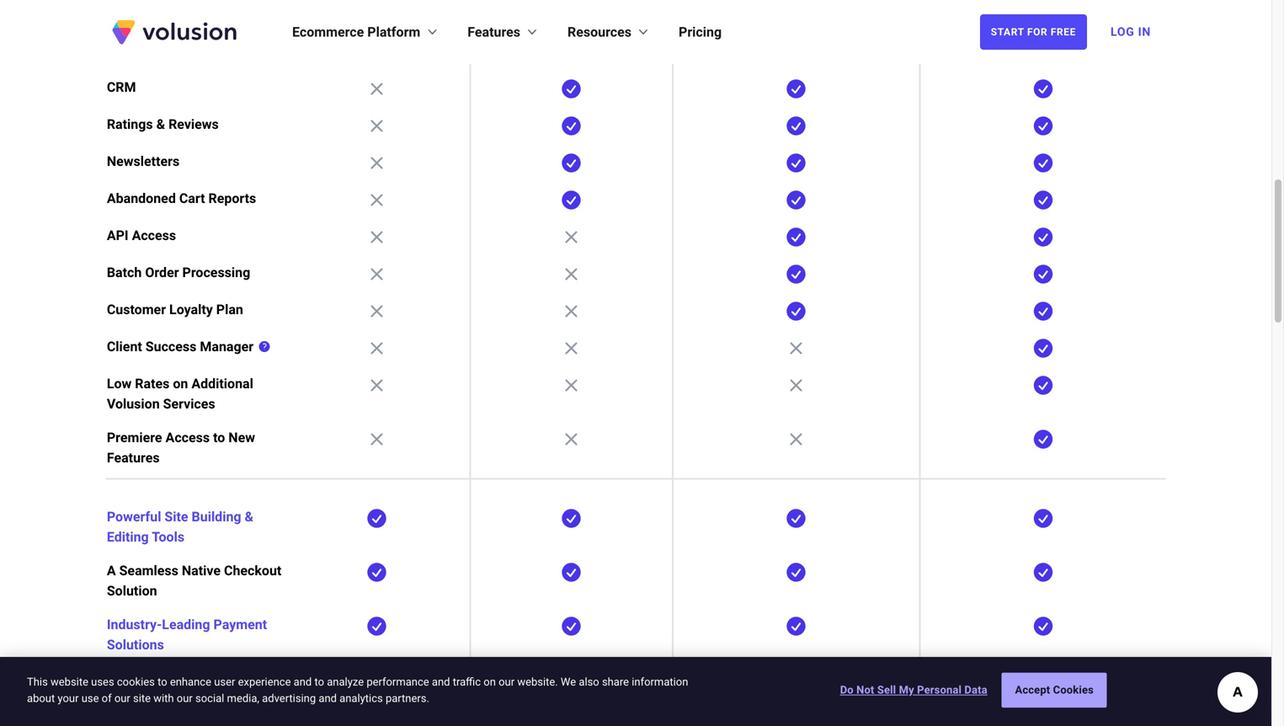 Task type: locate. For each thing, give the bounding box(es) containing it.
cookies
[[1053, 684, 1094, 696]]

& right 'building'
[[245, 509, 254, 525]]

your
[[58, 692, 79, 705]]

plan
[[216, 302, 243, 318]]

0 vertical spatial &
[[156, 116, 165, 132]]

1 vertical spatial features
[[107, 450, 160, 466]]

0 vertical spatial on
[[173, 376, 188, 392]]

1 horizontal spatial and
[[319, 692, 337, 705]]

user
[[214, 676, 235, 688]]

0 vertical spatial features
[[468, 24, 521, 40]]

1 vertical spatial &
[[245, 509, 254, 525]]

success
[[146, 339, 197, 355]]

client success manager
[[107, 339, 254, 355]]

and
[[294, 676, 312, 688], [432, 676, 450, 688], [319, 692, 337, 705]]

and down analyze
[[319, 692, 337, 705]]

abandoned cart reports
[[107, 190, 256, 206]]

features inside dropdown button
[[468, 24, 521, 40]]

free
[[1051, 26, 1076, 38]]

media,
[[227, 692, 259, 705]]

features button
[[468, 22, 541, 42]]

our down enhance at the bottom
[[177, 692, 193, 705]]

and left traffic
[[432, 676, 450, 688]]

1 vertical spatial on
[[484, 676, 496, 688]]

0 horizontal spatial our
[[114, 692, 130, 705]]

client
[[107, 339, 142, 355]]

1 vertical spatial access
[[166, 430, 210, 446]]

start for free
[[991, 26, 1076, 38]]

& right ratings
[[156, 116, 165, 132]]

platform
[[367, 24, 421, 40]]

accept cookies
[[1015, 684, 1094, 696]]

customer loyalty plan
[[107, 302, 243, 318]]

access
[[132, 227, 176, 243], [166, 430, 210, 446]]

our right 'of'
[[114, 692, 130, 705]]

0 horizontal spatial features
[[107, 450, 160, 466]]

leading
[[162, 617, 210, 633]]

industry-leading payment solutions link
[[107, 617, 267, 653]]

analyze
[[327, 676, 364, 688]]

resources button
[[568, 22, 652, 42]]

on up services
[[173, 376, 188, 392]]

to inside premiere access to new features
[[213, 430, 225, 446]]

1 horizontal spatial to
[[213, 430, 225, 446]]

free, modern, mobile first themes
[[107, 670, 266, 707]]

& inside powerful site building & editing tools
[[245, 509, 254, 525]]

native
[[182, 563, 221, 579]]

reviews
[[169, 116, 219, 132]]

access right api
[[132, 227, 176, 243]]

website
[[51, 676, 88, 688]]

phone orders
[[107, 42, 190, 58]]

access inside premiere access to new features
[[166, 430, 210, 446]]

1 horizontal spatial on
[[484, 676, 496, 688]]

log in
[[1111, 25, 1151, 39]]

do
[[840, 684, 854, 696]]

low rates on additional volusion services
[[107, 376, 253, 412]]

free,
[[107, 670, 137, 686]]

not
[[857, 684, 875, 696]]

on right traffic
[[484, 676, 496, 688]]

low
[[107, 376, 132, 392]]

to
[[213, 430, 225, 446], [158, 676, 167, 688], [315, 676, 324, 688]]

import / export
[[107, 5, 199, 21]]

log
[[1111, 25, 1135, 39]]

services
[[163, 396, 215, 412]]

0 vertical spatial access
[[132, 227, 176, 243]]

partners.
[[386, 692, 429, 705]]

0 horizontal spatial on
[[173, 376, 188, 392]]

uses
[[91, 676, 114, 688]]

1 horizontal spatial &
[[245, 509, 254, 525]]

our left website.
[[499, 676, 515, 688]]

1 horizontal spatial features
[[468, 24, 521, 40]]

a seamless native checkout solution
[[107, 563, 282, 599]]

reports
[[208, 190, 256, 206]]

and up advertising
[[294, 676, 312, 688]]

access down services
[[166, 430, 210, 446]]

pricing link
[[679, 22, 722, 42]]

0 horizontal spatial &
[[156, 116, 165, 132]]

resources
[[568, 24, 632, 40]]

our
[[499, 676, 515, 688], [114, 692, 130, 705], [177, 692, 193, 705]]

traffic
[[453, 676, 481, 688]]

import
[[107, 5, 147, 21]]

2 horizontal spatial our
[[499, 676, 515, 688]]

to left analyze
[[315, 676, 324, 688]]

to up with
[[158, 676, 167, 688]]

do not sell my personal data
[[840, 684, 988, 696]]

powerful
[[107, 509, 161, 525]]

mobile
[[193, 670, 235, 686]]

features
[[468, 24, 521, 40], [107, 450, 160, 466]]

to left new
[[213, 430, 225, 446]]

information
[[632, 676, 689, 688]]

tools
[[152, 529, 185, 545]]

we
[[561, 676, 576, 688]]

api access
[[107, 227, 176, 243]]

data
[[965, 684, 988, 696]]

&
[[156, 116, 165, 132], [245, 509, 254, 525]]

do not sell my personal data button
[[840, 674, 988, 707]]

batch order processing
[[107, 264, 250, 280]]

newsletters
[[107, 153, 180, 169]]



Task type: describe. For each thing, give the bounding box(es) containing it.
additional
[[191, 376, 253, 392]]

on inside low rates on additional volusion services
[[173, 376, 188, 392]]

manager
[[200, 339, 254, 355]]

about
[[27, 692, 55, 705]]

share
[[602, 676, 629, 688]]

website.
[[517, 676, 558, 688]]

accept
[[1015, 684, 1051, 696]]

new
[[229, 430, 255, 446]]

industry-leading payment solutions
[[107, 617, 267, 653]]

on inside this website uses cookies to enhance user experience and to analyze performance and traffic on our website. we also share information about your use of our site with our social media, advertising and analytics partners.
[[484, 676, 496, 688]]

performance
[[367, 676, 429, 688]]

a
[[107, 563, 116, 579]]

orders
[[149, 42, 190, 58]]

seamless
[[119, 563, 178, 579]]

my
[[899, 684, 915, 696]]

powerful site building & editing tools
[[107, 509, 254, 545]]

phone
[[107, 42, 146, 58]]

modern,
[[140, 670, 190, 686]]

free, modern, mobile first themes link
[[107, 670, 266, 707]]

rates
[[135, 376, 170, 392]]

experience
[[238, 676, 291, 688]]

customer
[[107, 302, 166, 318]]

privacy alert dialog
[[0, 657, 1272, 726]]

site
[[165, 509, 188, 525]]

/
[[151, 5, 156, 21]]

in
[[1139, 25, 1151, 39]]

ecommerce platform
[[292, 24, 421, 40]]

loyalty
[[169, 302, 213, 318]]

crm
[[107, 79, 136, 95]]

0 horizontal spatial to
[[158, 676, 167, 688]]

building
[[192, 509, 241, 525]]

site
[[133, 692, 151, 705]]

enhance
[[170, 676, 211, 688]]

payment
[[214, 617, 267, 633]]

this website uses cookies to enhance user experience and to analyze performance and traffic on our website. we also share information about your use of our site with our social media, advertising and analytics partners.
[[27, 676, 689, 705]]

volusion
[[107, 396, 160, 412]]

abandoned
[[107, 190, 176, 206]]

order
[[145, 264, 179, 280]]

first
[[238, 670, 266, 686]]

sell
[[878, 684, 896, 696]]

0 horizontal spatial and
[[294, 676, 312, 688]]

with
[[154, 692, 174, 705]]

premiere access to new features
[[107, 430, 255, 466]]

log in link
[[1101, 13, 1162, 51]]

premiere
[[107, 430, 162, 446]]

batch
[[107, 264, 142, 280]]

themes
[[107, 691, 156, 707]]

api
[[107, 227, 129, 243]]

social
[[195, 692, 224, 705]]

personal
[[917, 684, 962, 696]]

checkout
[[224, 563, 282, 579]]

start for free link
[[980, 14, 1087, 50]]

export
[[159, 5, 199, 21]]

1 horizontal spatial our
[[177, 692, 193, 705]]

editing
[[107, 529, 149, 545]]

start
[[991, 26, 1025, 38]]

this
[[27, 676, 48, 688]]

of
[[102, 692, 112, 705]]

ratings & reviews
[[107, 116, 219, 132]]

processing
[[182, 264, 250, 280]]

access for premiere
[[166, 430, 210, 446]]

analytics
[[340, 692, 383, 705]]

solutions
[[107, 637, 164, 653]]

ecommerce
[[292, 24, 364, 40]]

for
[[1028, 26, 1048, 38]]

advertising
[[262, 692, 316, 705]]

solution
[[107, 583, 157, 599]]

use
[[81, 692, 99, 705]]

cookies
[[117, 676, 155, 688]]

access for api
[[132, 227, 176, 243]]

2 horizontal spatial and
[[432, 676, 450, 688]]

pricing
[[679, 24, 722, 40]]

industry-
[[107, 617, 162, 633]]

accept cookies button
[[1002, 673, 1107, 708]]

2 horizontal spatial to
[[315, 676, 324, 688]]

ratings
[[107, 116, 153, 132]]

features inside premiere access to new features
[[107, 450, 160, 466]]

powerful site building & editing tools link
[[107, 509, 254, 545]]



Task type: vqa. For each thing, say whether or not it's contained in the screenshot.
Order
yes



